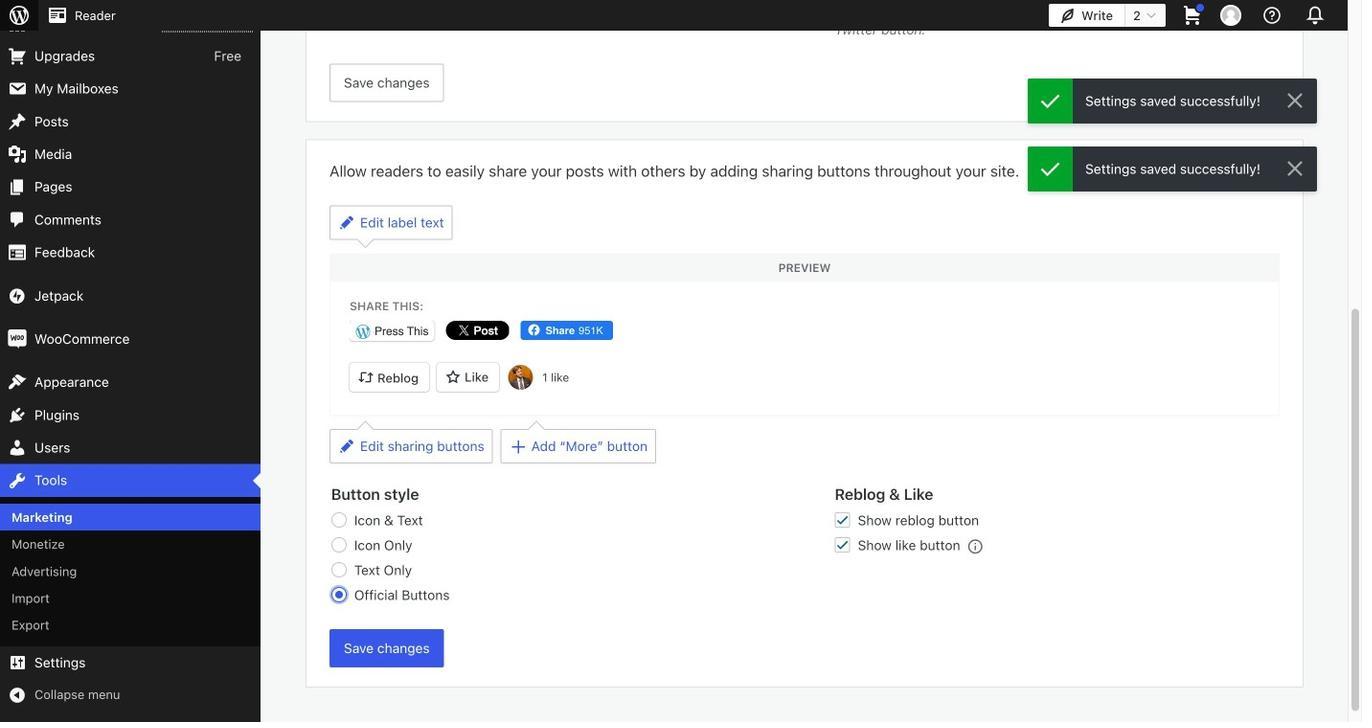 Task type: locate. For each thing, give the bounding box(es) containing it.
highest hourly views 0 image
[[162, 19, 253, 32]]

None radio
[[331, 562, 347, 578]]

group
[[301, 483, 805, 610], [805, 483, 1309, 565]]

img image
[[8, 286, 27, 306], [8, 330, 27, 349]]

my shopping cart image
[[1181, 4, 1204, 27]]

None checkbox
[[835, 537, 850, 553]]

help image
[[1261, 4, 1284, 27]]

0 vertical spatial notice status
[[1028, 79, 1317, 124]]

None radio
[[331, 512, 347, 528], [331, 537, 347, 553], [331, 587, 347, 602], [331, 512, 347, 528], [331, 537, 347, 553], [331, 587, 347, 602]]

0 vertical spatial img image
[[8, 286, 27, 306]]

notice status
[[1028, 79, 1317, 124], [1028, 147, 1317, 192]]

1 vertical spatial notice status
[[1028, 147, 1317, 192]]

none radio inside group
[[331, 562, 347, 578]]

manage your sites image
[[8, 4, 31, 27]]

None checkbox
[[835, 512, 850, 528]]

1 group from the left
[[301, 483, 805, 610]]

matt mullenweg image
[[507, 363, 535, 391]]

2 notice status from the top
[[1028, 147, 1317, 192]]

1 vertical spatial img image
[[8, 330, 27, 349]]



Task type: describe. For each thing, give the bounding box(es) containing it.
2 img image from the top
[[8, 330, 27, 349]]

1 notice status from the top
[[1028, 79, 1317, 124]]

my profile image
[[1221, 5, 1242, 26]]

dismiss image
[[1284, 89, 1307, 112]]

dismiss image
[[1284, 157, 1307, 180]]

manage your notifications image
[[1302, 2, 1329, 29]]

2 group from the left
[[805, 483, 1309, 565]]

1 img image from the top
[[8, 286, 27, 306]]



Task type: vqa. For each thing, say whether or not it's contained in the screenshot.
top Notice status
yes



